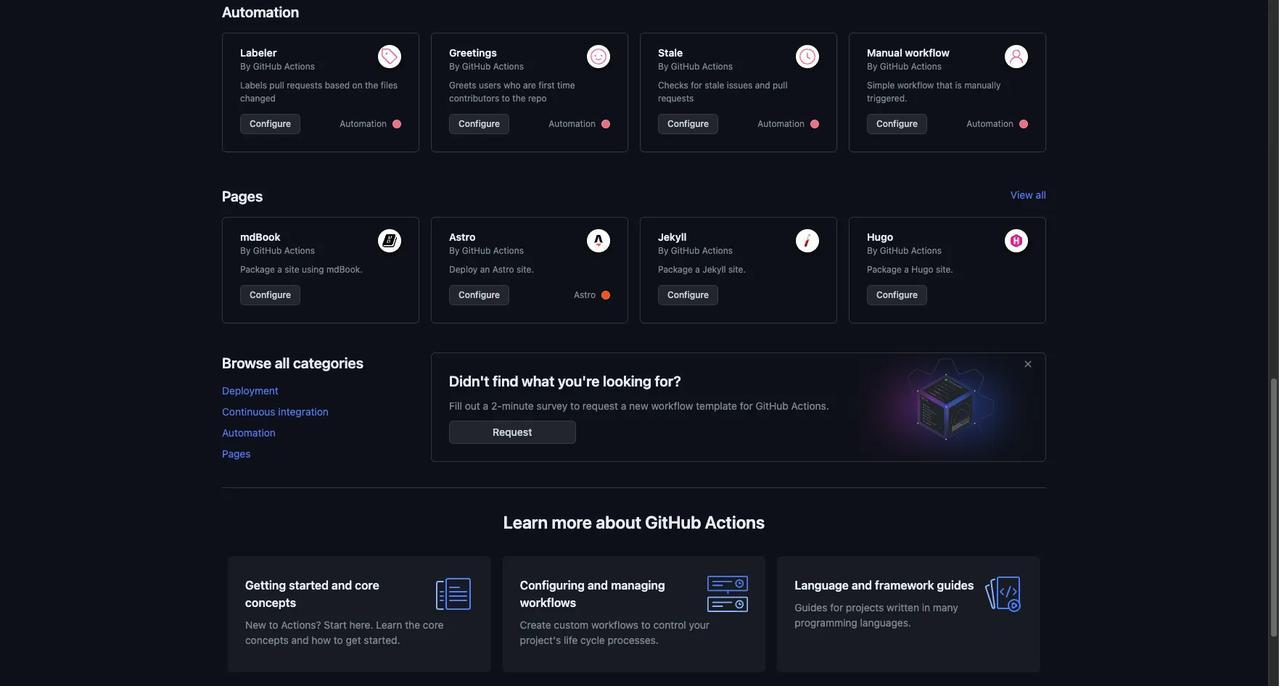 Task type: vqa. For each thing, say whether or not it's contained in the screenshot.
bottom Hugo
yes



Task type: locate. For each thing, give the bounding box(es) containing it.
stale
[[705, 80, 725, 91]]

actions inside manual workflow by               github actions
[[911, 61, 942, 72]]

automation down time
[[549, 118, 596, 129]]

1 horizontal spatial site.
[[729, 264, 746, 275]]

configure for greetings
[[459, 118, 500, 129]]

guides
[[937, 579, 974, 592]]

configure link down changed
[[240, 114, 301, 134]]

github inside mdbook by               github actions
[[253, 245, 282, 256]]

0 horizontal spatial package
[[240, 264, 275, 275]]

workflows
[[520, 597, 576, 610], [592, 619, 639, 631]]

github up the package a jekyll site.
[[671, 245, 700, 256]]

guides for projects written in many programming languages.
[[795, 602, 959, 629]]

2 vertical spatial astro
[[574, 290, 596, 300]]

package down mdbook
[[240, 264, 275, 275]]

that
[[937, 80, 953, 91]]

hugo inside hugo by               github actions
[[867, 231, 894, 243]]

configure link for mdbook
[[240, 285, 301, 306]]

hugo
[[867, 231, 894, 243], [912, 264, 934, 275]]

the right on
[[365, 80, 378, 91]]

about
[[596, 512, 642, 533]]

by for astro
[[449, 245, 460, 256]]

by for mdbook
[[240, 245, 251, 256]]

actions inside mdbook by               github actions
[[284, 245, 315, 256]]

for left stale
[[691, 80, 703, 91]]

astro for astro by               github actions
[[449, 231, 476, 243]]

deployment
[[222, 385, 279, 397]]

and inside configuring and managing workflows
[[588, 579, 608, 592]]

requests inside labels pull requests based on the files changed
[[287, 80, 322, 91]]

looking
[[603, 373, 652, 390]]

to up 'processes.'
[[641, 619, 651, 631]]

categories
[[293, 355, 364, 372]]

github down labeler
[[253, 61, 282, 72]]

for for guides
[[831, 602, 844, 614]]

github for labeler
[[253, 61, 282, 72]]

concepts
[[245, 597, 296, 610], [245, 634, 289, 647]]

0 horizontal spatial hugo
[[867, 231, 894, 243]]

all right view on the right
[[1036, 189, 1047, 201]]

workflow for simple
[[898, 80, 934, 91]]

a down hugo by               github actions
[[905, 264, 909, 275]]

core up here.
[[355, 579, 379, 592]]

learn left 'more'
[[504, 512, 548, 533]]

site.
[[517, 264, 534, 275], [729, 264, 746, 275], [936, 264, 954, 275]]

workflow down manual workflow by               github actions at the top of the page
[[898, 80, 934, 91]]

1 horizontal spatial pull
[[773, 80, 788, 91]]

actions inside stale by               github actions
[[702, 61, 733, 72]]

github down mdbook
[[253, 245, 282, 256]]

integration
[[278, 406, 329, 418]]

1 site. from the left
[[517, 264, 534, 275]]

github inside 'astro by               github actions'
[[462, 245, 491, 256]]

any language image
[[983, 574, 1023, 615]]

getting
[[245, 579, 286, 592]]

requests down checks
[[658, 93, 694, 104]]

2 vertical spatial the
[[405, 619, 420, 631]]

github inside stale by               github actions
[[671, 61, 700, 72]]

concepts down new on the left of page
[[245, 634, 289, 647]]

0 vertical spatial all
[[1036, 189, 1047, 201]]

projects
[[846, 602, 884, 614]]

and right issues
[[755, 80, 771, 91]]

0 horizontal spatial site.
[[517, 264, 534, 275]]

astro
[[449, 231, 476, 243], [493, 264, 514, 275], [574, 290, 596, 300]]

1 horizontal spatial requests
[[658, 93, 694, 104]]

by down labeler
[[240, 61, 251, 72]]

automation for manual
[[967, 118, 1014, 129]]

1 pull from the left
[[270, 80, 284, 91]]

workflow inside manual workflow by               github actions
[[905, 46, 950, 59]]

configure link for stale
[[658, 114, 719, 134]]

core
[[355, 579, 379, 592], [423, 619, 444, 631]]

view all link
[[1011, 176, 1047, 217]]

1 horizontal spatial workflows
[[592, 619, 639, 631]]

learn
[[504, 512, 548, 533], [376, 619, 402, 631]]

by down mdbook
[[240, 245, 251, 256]]

configure link down site
[[240, 285, 301, 306]]

start
[[324, 619, 347, 631]]

0 vertical spatial core
[[355, 579, 379, 592]]

a
[[277, 264, 282, 275], [696, 264, 700, 275], [905, 264, 909, 275], [483, 400, 489, 412], [621, 400, 627, 412]]

by for jekyll
[[658, 245, 669, 256]]

1 vertical spatial all
[[275, 355, 290, 372]]

by up package a hugo site.
[[867, 245, 878, 256]]

automation for labeler
[[340, 118, 387, 129]]

1 horizontal spatial core
[[423, 619, 444, 631]]

and down actions? at the left bottom of page
[[291, 634, 309, 647]]

1 horizontal spatial hugo
[[912, 264, 934, 275]]

github for hugo
[[880, 245, 909, 256]]

automation down checks for stale issues and pull requests
[[758, 118, 805, 129]]

you're
[[558, 373, 600, 390]]

workflows inside configuring and managing workflows
[[520, 597, 576, 610]]

1 horizontal spatial package
[[658, 264, 693, 275]]

concepts inside new to actions? start here. learn the core concepts and how to get started.
[[245, 634, 289, 647]]

1 vertical spatial pages
[[222, 448, 251, 460]]

requests inside checks for stale issues and pull requests
[[658, 93, 694, 104]]

configure link for manual
[[867, 114, 928, 134]]

for
[[691, 80, 703, 91], [740, 400, 753, 412], [831, 602, 844, 614]]

configure link down an
[[449, 285, 510, 306]]

1 horizontal spatial the
[[405, 619, 420, 631]]

workflows down configuring
[[520, 597, 576, 610]]

1 vertical spatial learn
[[376, 619, 402, 631]]

configure for manual
[[877, 118, 918, 129]]

1 vertical spatial concepts
[[245, 634, 289, 647]]

by inside mdbook by               github actions
[[240, 245, 251, 256]]

requests left the "based"
[[287, 80, 322, 91]]

0 horizontal spatial learn
[[376, 619, 402, 631]]

0 horizontal spatial the
[[365, 80, 378, 91]]

1 vertical spatial workflows
[[592, 619, 639, 631]]

automation for greetings
[[549, 118, 596, 129]]

2 site. from the left
[[729, 264, 746, 275]]

pull up changed
[[270, 80, 284, 91]]

package a site using mdbook.
[[240, 264, 363, 275]]

0 horizontal spatial core
[[355, 579, 379, 592]]

all
[[1036, 189, 1047, 201], [275, 355, 290, 372]]

core right here.
[[423, 619, 444, 631]]

1 vertical spatial core
[[423, 619, 444, 631]]

2 pull from the left
[[773, 80, 788, 91]]

configure link down the contributors
[[449, 114, 510, 134]]

2 concepts from the top
[[245, 634, 289, 647]]

who
[[504, 80, 521, 91]]

1 vertical spatial workflow
[[898, 80, 934, 91]]

the inside labels pull requests based on the files changed
[[365, 80, 378, 91]]

the right here.
[[405, 619, 420, 631]]

configure for labeler
[[250, 118, 291, 129]]

the down who
[[513, 93, 526, 104]]

actions for hugo
[[911, 245, 942, 256]]

github inside labeler by               github actions
[[253, 61, 282, 72]]

by down stale
[[658, 61, 669, 72]]

workflows up 'processes.'
[[592, 619, 639, 631]]

hugo down hugo by               github actions
[[912, 264, 934, 275]]

configure down the contributors
[[459, 118, 500, 129]]

0 vertical spatial hugo
[[867, 231, 894, 243]]

1 vertical spatial astro
[[493, 264, 514, 275]]

0 horizontal spatial all
[[275, 355, 290, 372]]

language
[[795, 579, 849, 592]]

1 vertical spatial for
[[740, 400, 753, 412]]

0 horizontal spatial jekyll
[[658, 231, 687, 243]]

0 vertical spatial workflow
[[905, 46, 950, 59]]

github for greetings
[[462, 61, 491, 72]]

pages up mdbook
[[222, 188, 263, 205]]

jekyll up the package a jekyll site.
[[658, 231, 687, 243]]

1 horizontal spatial all
[[1036, 189, 1047, 201]]

configure down changed
[[250, 118, 291, 129]]

for up programming
[[831, 602, 844, 614]]

automation down 'manually'
[[967, 118, 1014, 129]]

site. right an
[[517, 264, 534, 275]]

github inside manual workflow by               github actions
[[880, 61, 909, 72]]

jekyll down jekyll by               github actions
[[703, 264, 726, 275]]

in
[[922, 602, 931, 614]]

all right browse at the left bottom of the page
[[275, 355, 290, 372]]

by inside hugo by               github actions
[[867, 245, 878, 256]]

1 horizontal spatial for
[[740, 400, 753, 412]]

many
[[933, 602, 959, 614]]

astro down astro logo
[[574, 290, 596, 300]]

site. down jekyll by               github actions
[[729, 264, 746, 275]]

package down jekyll by               github actions
[[658, 264, 693, 275]]

learn inside new to actions? start here. learn the core concepts and how to get started.
[[376, 619, 402, 631]]

1 vertical spatial requests
[[658, 93, 694, 104]]

pull inside labels pull requests based on the files changed
[[270, 80, 284, 91]]

smiley image
[[590, 48, 608, 65]]

github up package a hugo site.
[[880, 245, 909, 256]]

1 package from the left
[[240, 264, 275, 275]]

managing
[[611, 579, 665, 592]]

started.
[[364, 634, 400, 647]]

0 vertical spatial workflows
[[520, 597, 576, 610]]

hugo logo image
[[1011, 235, 1023, 247]]

github down stale
[[671, 61, 700, 72]]

configure link down the triggered.
[[867, 114, 928, 134]]

and left managing
[[588, 579, 608, 592]]

0 horizontal spatial workflows
[[520, 597, 576, 610]]

pages down automation link
[[222, 448, 251, 460]]

greets users who are first time contributors to the repo
[[449, 80, 575, 104]]

0 vertical spatial pages
[[222, 188, 263, 205]]

2 horizontal spatial site.
[[936, 264, 954, 275]]

learn more about github actions
[[504, 512, 765, 533]]

configure down checks
[[668, 118, 709, 129]]

pages link
[[222, 448, 251, 460]]

0 horizontal spatial pull
[[270, 80, 284, 91]]

github inside greetings by               github actions
[[462, 61, 491, 72]]

package a hugo site.
[[867, 264, 954, 275]]

find
[[493, 373, 519, 390]]

1 vertical spatial jekyll
[[703, 264, 726, 275]]

site. down hugo by               github actions
[[936, 264, 954, 275]]

mdbook.
[[327, 264, 363, 275]]

0 vertical spatial learn
[[504, 512, 548, 533]]

github down manual
[[880, 61, 909, 72]]

actions inside jekyll by               github actions
[[702, 245, 733, 256]]

pull right issues
[[773, 80, 788, 91]]

github down greetings
[[462, 61, 491, 72]]

first
[[539, 80, 555, 91]]

2 vertical spatial workflow
[[651, 400, 694, 412]]

workflow up that
[[905, 46, 950, 59]]

by up greets
[[449, 61, 460, 72]]

by down manual
[[867, 61, 878, 72]]

github inside hugo by               github actions
[[880, 245, 909, 256]]

request
[[583, 400, 618, 412]]

configure
[[250, 118, 291, 129], [459, 118, 500, 129], [668, 118, 709, 129], [877, 118, 918, 129], [250, 290, 291, 300], [459, 290, 500, 300], [668, 290, 709, 300], [877, 290, 918, 300]]

by up deploy
[[449, 245, 460, 256]]

by inside labeler by               github actions
[[240, 61, 251, 72]]

2 horizontal spatial package
[[867, 264, 902, 275]]

actions inside hugo by               github actions
[[911, 245, 942, 256]]

actions inside 'astro by               github actions'
[[493, 245, 524, 256]]

1 horizontal spatial astro
[[493, 264, 514, 275]]

greetings
[[449, 46, 497, 59]]

package down hugo by               github actions
[[867, 264, 902, 275]]

github
[[253, 61, 282, 72], [462, 61, 491, 72], [671, 61, 700, 72], [880, 61, 909, 72], [253, 245, 282, 256], [462, 245, 491, 256], [671, 245, 700, 256], [880, 245, 909, 256], [756, 400, 789, 412], [645, 512, 701, 533]]

all for view
[[1036, 189, 1047, 201]]

0 vertical spatial the
[[365, 80, 378, 91]]

actions inside labeler by               github actions
[[284, 61, 315, 72]]

configure link down checks
[[658, 114, 719, 134]]

configure link down package a hugo site.
[[867, 285, 928, 306]]

configure down the package a jekyll site.
[[668, 290, 709, 300]]

survey
[[537, 400, 568, 412]]

and inside getting started and core concepts
[[332, 579, 352, 592]]

by inside 'astro by               github actions'
[[449, 245, 460, 256]]

request link
[[449, 421, 576, 444]]

automation down on
[[340, 118, 387, 129]]

astro right an
[[493, 264, 514, 275]]

3 package from the left
[[867, 264, 902, 275]]

mdbook
[[240, 231, 281, 243]]

0 horizontal spatial astro
[[449, 231, 476, 243]]

jekyll
[[658, 231, 687, 243], [703, 264, 726, 275]]

for right template
[[740, 400, 753, 412]]

configure down package a hugo site.
[[877, 290, 918, 300]]

life
[[564, 634, 578, 647]]

by inside manual workflow by               github actions
[[867, 61, 878, 72]]

configure down site
[[250, 290, 291, 300]]

0 vertical spatial jekyll
[[658, 231, 687, 243]]

stale by               github actions
[[658, 46, 733, 72]]

2 horizontal spatial for
[[831, 602, 844, 614]]

configure link down the package a jekyll site.
[[658, 285, 719, 306]]

github inside jekyll by               github actions
[[671, 245, 700, 256]]

and
[[755, 80, 771, 91], [332, 579, 352, 592], [588, 579, 608, 592], [852, 579, 873, 592], [291, 634, 309, 647]]

1 concepts from the top
[[245, 597, 296, 610]]

actions
[[284, 61, 315, 72], [493, 61, 524, 72], [702, 61, 733, 72], [911, 61, 942, 72], [284, 245, 315, 256], [493, 245, 524, 256], [702, 245, 733, 256], [911, 245, 942, 256], [705, 512, 765, 533]]

by inside stale by               github actions
[[658, 61, 669, 72]]

a down jekyll by               github actions
[[696, 264, 700, 275]]

0 horizontal spatial requests
[[287, 80, 322, 91]]

workflow inside simple workflow that is manually triggered.
[[898, 80, 934, 91]]

learn up started.
[[376, 619, 402, 631]]

0 vertical spatial for
[[691, 80, 703, 91]]

2 horizontal spatial the
[[513, 93, 526, 104]]

to
[[502, 93, 510, 104], [571, 400, 580, 412], [269, 619, 278, 631], [641, 619, 651, 631], [334, 634, 343, 647]]

by for labeler
[[240, 61, 251, 72]]

configure for stale
[[668, 118, 709, 129]]

manual
[[867, 46, 903, 59]]

0 vertical spatial astro
[[449, 231, 476, 243]]

for inside guides for projects written in many programming languages.
[[831, 602, 844, 614]]

site. for hugo
[[936, 264, 954, 275]]

github up an
[[462, 245, 491, 256]]

hugo up package a hugo site.
[[867, 231, 894, 243]]

deploy an astro site.
[[449, 264, 534, 275]]

create custom workflows to control your project's life cycle processes.
[[520, 619, 710, 647]]

3 site. from the left
[[936, 264, 954, 275]]

workflow down for?
[[651, 400, 694, 412]]

1 vertical spatial the
[[513, 93, 526, 104]]

by inside jekyll by               github actions
[[658, 245, 669, 256]]

2 vertical spatial for
[[831, 602, 844, 614]]

configure down the triggered.
[[877, 118, 918, 129]]

configure for astro
[[459, 290, 500, 300]]

concepts down getting
[[245, 597, 296, 610]]

configure down an
[[459, 290, 500, 300]]

0 vertical spatial concepts
[[245, 597, 296, 610]]

to right survey
[[571, 400, 580, 412]]

by inside greetings by               github actions
[[449, 61, 460, 72]]

astro up deploy
[[449, 231, 476, 243]]

for inside checks for stale issues and pull requests
[[691, 80, 703, 91]]

0 vertical spatial requests
[[287, 80, 322, 91]]

0 horizontal spatial for
[[691, 80, 703, 91]]

control
[[654, 619, 686, 631]]

2 package from the left
[[658, 264, 693, 275]]

a left the 2-
[[483, 400, 489, 412]]

new
[[245, 619, 266, 631]]

a left site
[[277, 264, 282, 275]]

by
[[240, 61, 251, 72], [449, 61, 460, 72], [658, 61, 669, 72], [867, 61, 878, 72], [240, 245, 251, 256], [449, 245, 460, 256], [658, 245, 669, 256], [867, 245, 878, 256]]

triggered.
[[867, 93, 908, 104]]

astro inside 'astro by               github actions'
[[449, 231, 476, 243]]

configure link for astro
[[449, 285, 510, 306]]

actions inside greetings by               github actions
[[493, 61, 524, 72]]

and right started
[[332, 579, 352, 592]]

2 horizontal spatial astro
[[574, 290, 596, 300]]

by up the package a jekyll site.
[[658, 245, 669, 256]]

to down who
[[502, 93, 510, 104]]



Task type: describe. For each thing, give the bounding box(es) containing it.
programming
[[795, 617, 858, 629]]

simple
[[867, 80, 895, 91]]

core inside getting started and core concepts
[[355, 579, 379, 592]]

for for checks
[[691, 80, 703, 91]]

continuous integration
[[222, 406, 329, 418]]

request
[[493, 426, 532, 438]]

custom
[[554, 619, 589, 631]]

deploy
[[449, 264, 478, 275]]

processes.
[[608, 634, 659, 647]]

view all
[[1011, 189, 1047, 201]]

automation for stale
[[758, 118, 805, 129]]

and inside new to actions? start here. learn the core concepts and how to get started.
[[291, 634, 309, 647]]

a for hugo
[[905, 264, 909, 275]]

here.
[[350, 619, 373, 631]]

didn't find what you're looking for?
[[449, 373, 681, 390]]

by for greetings
[[449, 61, 460, 72]]

pull inside checks for stale issues and pull requests
[[773, 80, 788, 91]]

are
[[523, 80, 536, 91]]

changed
[[240, 93, 276, 104]]

2-
[[491, 400, 502, 412]]

and inside checks for stale issues and pull requests
[[755, 80, 771, 91]]

clock image
[[799, 48, 817, 65]]

configuring
[[520, 579, 585, 592]]

actions?
[[281, 619, 321, 631]]

to left get
[[334, 634, 343, 647]]

workflows inside create custom workflows to control your project's life cycle processes.
[[592, 619, 639, 631]]

labeler by               github actions
[[240, 46, 315, 72]]

mdbook logo image
[[383, 235, 397, 247]]

astro by               github actions
[[449, 231, 524, 256]]

framework
[[875, 579, 935, 592]]

configure for hugo
[[877, 290, 918, 300]]

checks for stale issues and pull requests
[[658, 80, 788, 104]]

contributors
[[449, 93, 500, 104]]

issues
[[727, 80, 753, 91]]

all for browse
[[275, 355, 290, 372]]

deployment link
[[222, 385, 279, 397]]

getting started and core concepts
[[245, 579, 379, 610]]

workflow for manual
[[905, 46, 950, 59]]

languages.
[[860, 617, 912, 629]]

users
[[479, 80, 501, 91]]

didn't
[[449, 373, 489, 390]]

time
[[557, 80, 575, 91]]

a left new
[[621, 400, 627, 412]]

manual workflow by               github actions
[[867, 46, 950, 72]]

github left actions.
[[756, 400, 789, 412]]

to inside create custom workflows to control your project's life cycle processes.
[[641, 619, 651, 631]]

concepts inside getting started and core concepts
[[245, 597, 296, 610]]

new to actions? start here. learn the core concepts and how to get started.
[[245, 619, 444, 647]]

1 horizontal spatial jekyll
[[703, 264, 726, 275]]

automation down continuous
[[222, 427, 276, 439]]

get
[[346, 634, 361, 647]]

files
[[381, 80, 398, 91]]

a for mdbook
[[277, 264, 282, 275]]

project's
[[520, 634, 561, 647]]

greets
[[449, 80, 477, 91]]

minute
[[502, 400, 534, 412]]

what
[[522, 373, 555, 390]]

actions for mdbook
[[284, 245, 315, 256]]

greetings by               github actions
[[449, 46, 524, 72]]

package for jekyll
[[658, 264, 693, 275]]

more
[[552, 512, 592, 533]]

1 pages from the top
[[222, 188, 263, 205]]

github for astro
[[462, 245, 491, 256]]

actions for stale
[[702, 61, 733, 72]]

actions for greetings
[[493, 61, 524, 72]]

actions for astro
[[493, 245, 524, 256]]

and up projects
[[852, 579, 873, 592]]

labeler
[[240, 46, 277, 59]]

simple workflow that is manually triggered.
[[867, 80, 1001, 104]]

github for jekyll
[[671, 245, 700, 256]]

based
[[325, 80, 350, 91]]

core inside new to actions? start here. learn the core concepts and how to get started.
[[423, 619, 444, 631]]

astro for astro
[[574, 290, 596, 300]]

using
[[302, 264, 324, 275]]

checks
[[658, 80, 689, 91]]

tag image
[[381, 48, 398, 65]]

jekyll logo image
[[801, 235, 814, 247]]

stale
[[658, 46, 683, 59]]

actions.
[[792, 400, 829, 412]]

fill
[[449, 400, 462, 412]]

is
[[956, 80, 962, 91]]

on
[[352, 80, 363, 91]]

actions for jekyll
[[702, 245, 733, 256]]

language and framework guides
[[795, 579, 974, 592]]

configure link for hugo
[[867, 285, 928, 306]]

labels
[[240, 80, 267, 91]]

configure link for greetings
[[449, 114, 510, 134]]

github right about on the bottom of the page
[[645, 512, 701, 533]]

browse all categories
[[222, 355, 364, 372]]

configure for mdbook
[[250, 290, 291, 300]]

astro logo image
[[592, 235, 605, 247]]

mdbook by               github actions
[[240, 231, 315, 256]]

configure link for labeler
[[240, 114, 301, 134]]

package for hugo
[[867, 264, 902, 275]]

1 vertical spatial hugo
[[912, 264, 934, 275]]

a for jekyll
[[696, 264, 700, 275]]

template
[[696, 400, 737, 412]]

hugo by               github actions
[[867, 231, 942, 256]]

for?
[[655, 373, 681, 390]]

person image
[[1008, 48, 1026, 65]]

your
[[689, 619, 710, 631]]

written
[[887, 602, 920, 614]]

automation link
[[222, 427, 276, 439]]

cycle
[[581, 634, 605, 647]]

github for stale
[[671, 61, 700, 72]]

an
[[480, 264, 490, 275]]

by for stale
[[658, 61, 669, 72]]

package a jekyll site.
[[658, 264, 746, 275]]

configure for jekyll
[[668, 290, 709, 300]]

to right new on the left of page
[[269, 619, 278, 631]]

guides
[[795, 602, 828, 614]]

jekyll inside jekyll by               github actions
[[658, 231, 687, 243]]

the inside greets users who are first time contributors to the repo
[[513, 93, 526, 104]]

configure link for jekyll
[[658, 285, 719, 306]]

github for mdbook
[[253, 245, 282, 256]]

actions for labeler
[[284, 61, 315, 72]]

hide this notice forever image
[[1023, 359, 1034, 370]]

how
[[312, 634, 331, 647]]

1 horizontal spatial learn
[[504, 512, 548, 533]]

the inside new to actions? start here. learn the core concepts and how to get started.
[[405, 619, 420, 631]]

2 pages from the top
[[222, 448, 251, 460]]

view
[[1011, 189, 1033, 201]]

package for mdbook
[[240, 264, 275, 275]]

site
[[285, 264, 299, 275]]

automation up labeler
[[222, 4, 299, 20]]

configuring and managing workflows
[[520, 579, 665, 610]]

fill out a 2-minute survey to request a new workflow template for github actions.
[[449, 400, 829, 412]]

site. for astro
[[517, 264, 534, 275]]

started
[[289, 579, 329, 592]]

to inside greets users who are first time contributors to the repo
[[502, 93, 510, 104]]

site. for jekyll
[[729, 264, 746, 275]]

create
[[520, 619, 551, 631]]

labels pull requests based on the files changed
[[240, 80, 398, 104]]

by for hugo
[[867, 245, 878, 256]]



